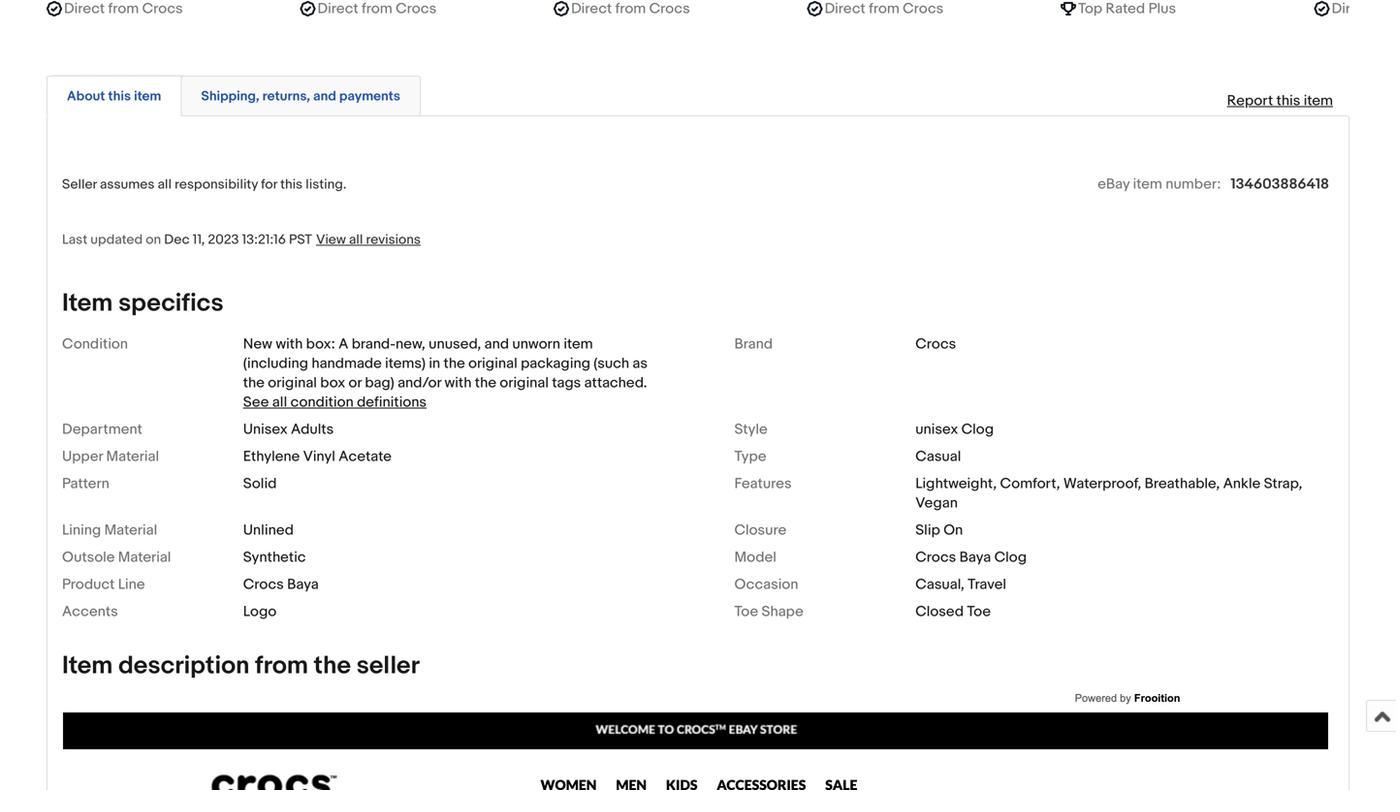 Task type: describe. For each thing, give the bounding box(es) containing it.
lining
[[62, 522, 101, 539]]

this for about
[[108, 88, 131, 105]]

logo
[[243, 603, 277, 621]]

unused,
[[429, 336, 481, 353]]

closed toe
[[916, 603, 991, 621]]

lightweight, comfort, waterproof, breathable, ankle strap, vegan
[[916, 475, 1303, 512]]

seller
[[357, 651, 420, 681]]

baya for crocs baya clog
[[960, 549, 992, 566]]

item right ebay on the right top of the page
[[1134, 175, 1163, 193]]

all inside the 'new with box: a brand-new, unused, and unworn item (including handmade items) in the original packaging (such as the original box or bag) and/or with the original tags attached. see all condition definitions'
[[272, 394, 287, 411]]

material for upper material
[[106, 448, 159, 466]]

comfort,
[[1000, 475, 1061, 493]]

listing.
[[306, 176, 347, 193]]

pst
[[289, 232, 312, 248]]

item for item specifics
[[62, 289, 113, 319]]

see all condition definitions link
[[243, 394, 427, 411]]

or
[[349, 374, 362, 392]]

vinyl
[[303, 448, 335, 466]]

1 toe from the left
[[735, 603, 759, 621]]

see
[[243, 394, 269, 411]]

a
[[339, 336, 349, 353]]

13:21:16
[[242, 232, 286, 248]]

crocs baya
[[243, 576, 319, 594]]

waterproof,
[[1064, 475, 1142, 493]]

synthetic
[[243, 549, 306, 566]]

tags
[[552, 374, 581, 392]]

about this item
[[67, 88, 161, 105]]

items)
[[385, 355, 426, 372]]

item description from the seller
[[62, 651, 420, 681]]

as
[[633, 355, 648, 372]]

brand
[[735, 336, 773, 353]]

(such
[[594, 355, 630, 372]]

strap,
[[1264, 475, 1303, 493]]

box:
[[306, 336, 335, 353]]

original down packaging
[[500, 374, 549, 392]]

upper
[[62, 448, 103, 466]]

unworn
[[512, 336, 561, 353]]

11,
[[193, 232, 205, 248]]

shipping, returns, and payments
[[201, 88, 401, 105]]

toe shape
[[735, 603, 804, 621]]

item inside the report this item link
[[1304, 92, 1334, 109]]

shape
[[762, 603, 804, 621]]

lightweight,
[[916, 475, 997, 493]]

upper material
[[62, 448, 159, 466]]

new
[[243, 336, 273, 353]]

crocs for crocs baya clog
[[916, 549, 957, 566]]

unisex adults
[[243, 421, 334, 438]]

outsole material
[[62, 549, 171, 566]]

travel
[[968, 576, 1007, 594]]

baya for crocs baya
[[287, 576, 319, 594]]

1 horizontal spatial this
[[280, 176, 303, 193]]

handmade
[[312, 355, 382, 372]]

crocs baya clog
[[916, 549, 1027, 566]]

department
[[62, 421, 142, 438]]

definitions
[[357, 394, 427, 411]]

description
[[118, 651, 250, 681]]

tab list containing about this item
[[47, 72, 1350, 116]]

closure
[[735, 522, 787, 539]]

vegan
[[916, 495, 958, 512]]

bag)
[[365, 374, 395, 392]]

for
[[261, 176, 277, 193]]

1 vertical spatial all
[[349, 232, 363, 248]]

2023
[[208, 232, 239, 248]]

0 horizontal spatial all
[[158, 176, 172, 193]]

condition
[[291, 394, 354, 411]]

report this item
[[1228, 92, 1334, 109]]

and inside shipping, returns, and payments button
[[313, 88, 336, 105]]

item specifics
[[62, 289, 224, 319]]

from
[[255, 651, 308, 681]]

seller assumes all responsibility for this listing.
[[62, 176, 347, 193]]

and inside the 'new with box: a brand-new, unused, and unworn item (including handmade items) in the original packaging (such as the original box or bag) and/or with the original tags attached. see all condition definitions'
[[485, 336, 509, 353]]

last updated on dec 11, 2023 13:21:16 pst view all revisions
[[62, 232, 421, 248]]

unisex
[[243, 421, 288, 438]]

ethylene
[[243, 448, 300, 466]]

(including
[[243, 355, 308, 372]]

slip
[[916, 522, 941, 539]]

assumes
[[100, 176, 155, 193]]

dec
[[164, 232, 190, 248]]



Task type: locate. For each thing, give the bounding box(es) containing it.
features
[[735, 475, 792, 493]]

item
[[134, 88, 161, 105], [1304, 92, 1334, 109], [1134, 175, 1163, 193], [564, 336, 593, 353]]

0 vertical spatial material
[[106, 448, 159, 466]]

clog up the travel
[[995, 549, 1027, 566]]

1 horizontal spatial all
[[272, 394, 287, 411]]

item for item description from the seller
[[62, 651, 113, 681]]

new with box: a brand-new, unused, and unworn item (including handmade items) in the original packaging (such as the original box or bag) and/or with the original tags attached. see all condition definitions
[[243, 336, 648, 411]]

ethylene vinyl acetate
[[243, 448, 392, 466]]

1 horizontal spatial baya
[[960, 549, 992, 566]]

material up outsole material
[[104, 522, 157, 539]]

packaging
[[521, 355, 591, 372]]

unisex
[[916, 421, 959, 438]]

closed
[[916, 603, 964, 621]]

payments
[[339, 88, 401, 105]]

1 vertical spatial baya
[[287, 576, 319, 594]]

ebay item number: 134603886418
[[1098, 175, 1330, 193]]

all right assumes
[[158, 176, 172, 193]]

0 vertical spatial and
[[313, 88, 336, 105]]

1 vertical spatial clog
[[995, 549, 1027, 566]]

original down unused,
[[469, 355, 518, 372]]

2 vertical spatial all
[[272, 394, 287, 411]]

0 vertical spatial baya
[[960, 549, 992, 566]]

on
[[944, 522, 963, 539]]

0 vertical spatial crocs
[[916, 336, 957, 353]]

2 vertical spatial crocs
[[243, 576, 284, 594]]

2 vertical spatial material
[[118, 549, 171, 566]]

item down accents
[[62, 651, 113, 681]]

134603886418
[[1231, 175, 1330, 193]]

crocs up unisex at the right bottom of the page
[[916, 336, 957, 353]]

1 vertical spatial with
[[445, 374, 472, 392]]

specifics
[[118, 289, 224, 319]]

attached.
[[585, 374, 647, 392]]

new,
[[396, 336, 426, 353]]

this inside about this item button
[[108, 88, 131, 105]]

1 vertical spatial crocs
[[916, 549, 957, 566]]

this inside the report this item link
[[1277, 92, 1301, 109]]

material for outsole material
[[118, 549, 171, 566]]

0 horizontal spatial this
[[108, 88, 131, 105]]

responsibility
[[175, 176, 258, 193]]

1 horizontal spatial toe
[[967, 603, 991, 621]]

acetate
[[339, 448, 392, 466]]

0 vertical spatial all
[[158, 176, 172, 193]]

1 horizontal spatial with
[[445, 374, 472, 392]]

condition
[[62, 336, 128, 353]]

original
[[469, 355, 518, 372], [268, 374, 317, 392], [500, 374, 549, 392]]

shipping, returns, and payments button
[[201, 87, 401, 105]]

this right report
[[1277, 92, 1301, 109]]

slip on
[[916, 522, 963, 539]]

material down department
[[106, 448, 159, 466]]

1 vertical spatial material
[[104, 522, 157, 539]]

all right view
[[349, 232, 363, 248]]

2 horizontal spatial all
[[349, 232, 363, 248]]

with right and/or
[[445, 374, 472, 392]]

crocs for crocs baya
[[243, 576, 284, 594]]

product line
[[62, 576, 145, 594]]

casual, travel
[[916, 576, 1007, 594]]

baya down synthetic
[[287, 576, 319, 594]]

clog right unisex at the right bottom of the page
[[962, 421, 994, 438]]

item inside about this item button
[[134, 88, 161, 105]]

item up packaging
[[564, 336, 593, 353]]

all
[[158, 176, 172, 193], [349, 232, 363, 248], [272, 394, 287, 411]]

crocs down slip on
[[916, 549, 957, 566]]

on
[[146, 232, 161, 248]]

model
[[735, 549, 777, 566]]

material up line
[[118, 549, 171, 566]]

in
[[429, 355, 441, 372]]

number:
[[1166, 175, 1222, 193]]

original down (including
[[268, 374, 317, 392]]

seller
[[62, 176, 97, 193]]

this for report
[[1277, 92, 1301, 109]]

0 vertical spatial item
[[62, 289, 113, 319]]

lining material
[[62, 522, 157, 539]]

pattern
[[62, 475, 110, 493]]

returns,
[[262, 88, 310, 105]]

view all revisions link
[[312, 231, 421, 248]]

crocs for crocs
[[916, 336, 957, 353]]

this right for
[[280, 176, 303, 193]]

toe down occasion on the right of the page
[[735, 603, 759, 621]]

None text field
[[64, 0, 183, 18], [571, 0, 690, 18], [825, 0, 944, 18], [1332, 0, 1397, 18], [64, 0, 183, 18], [571, 0, 690, 18], [825, 0, 944, 18], [1332, 0, 1397, 18]]

and left unworn
[[485, 336, 509, 353]]

ebay
[[1098, 175, 1130, 193]]

with up (including
[[276, 336, 303, 353]]

updated
[[90, 232, 143, 248]]

2 horizontal spatial this
[[1277, 92, 1301, 109]]

0 horizontal spatial toe
[[735, 603, 759, 621]]

view
[[316, 232, 346, 248]]

None text field
[[318, 0, 437, 18], [1079, 0, 1177, 18], [318, 0, 437, 18], [1079, 0, 1177, 18]]

0 horizontal spatial with
[[276, 336, 303, 353]]

1 vertical spatial and
[[485, 336, 509, 353]]

with
[[276, 336, 303, 353], [445, 374, 472, 392]]

style
[[735, 421, 768, 438]]

material for lining material
[[104, 522, 157, 539]]

crocs up the logo
[[243, 576, 284, 594]]

0 vertical spatial clog
[[962, 421, 994, 438]]

0 horizontal spatial baya
[[287, 576, 319, 594]]

baya up the travel
[[960, 549, 992, 566]]

product
[[62, 576, 115, 594]]

about this item button
[[67, 87, 161, 105]]

and right returns,
[[313, 88, 336, 105]]

adults
[[291, 421, 334, 438]]

1 vertical spatial item
[[62, 651, 113, 681]]

solid
[[243, 475, 277, 493]]

0 vertical spatial with
[[276, 336, 303, 353]]

1 horizontal spatial and
[[485, 336, 509, 353]]

unisex clog
[[916, 421, 994, 438]]

box
[[320, 374, 345, 392]]

tab list
[[47, 72, 1350, 116]]

type
[[735, 448, 767, 466]]

all right see
[[272, 394, 287, 411]]

report
[[1228, 92, 1274, 109]]

toe
[[735, 603, 759, 621], [967, 603, 991, 621]]

accents
[[62, 603, 118, 621]]

this right about
[[108, 88, 131, 105]]

casual,
[[916, 576, 965, 594]]

the
[[444, 355, 465, 372], [243, 374, 265, 392], [475, 374, 497, 392], [314, 651, 351, 681]]

item up condition
[[62, 289, 113, 319]]

clog
[[962, 421, 994, 438], [995, 549, 1027, 566]]

0 horizontal spatial and
[[313, 88, 336, 105]]

occasion
[[735, 576, 799, 594]]

material
[[106, 448, 159, 466], [104, 522, 157, 539], [118, 549, 171, 566]]

brand-
[[352, 336, 396, 353]]

ankle
[[1224, 475, 1261, 493]]

outsole
[[62, 549, 115, 566]]

line
[[118, 576, 145, 594]]

last
[[62, 232, 87, 248]]

2 item from the top
[[62, 651, 113, 681]]

item inside the 'new with box: a brand-new, unused, and unworn item (including handmade items) in the original packaging (such as the original box or bag) and/or with the original tags attached. see all condition definitions'
[[564, 336, 593, 353]]

about
[[67, 88, 105, 105]]

shipping,
[[201, 88, 259, 105]]

2 toe from the left
[[967, 603, 991, 621]]

1 item from the top
[[62, 289, 113, 319]]

item right about
[[134, 88, 161, 105]]

toe down the travel
[[967, 603, 991, 621]]

item right report
[[1304, 92, 1334, 109]]

breathable,
[[1145, 475, 1220, 493]]



Task type: vqa. For each thing, say whether or not it's contained in the screenshot.
STICKERS
no



